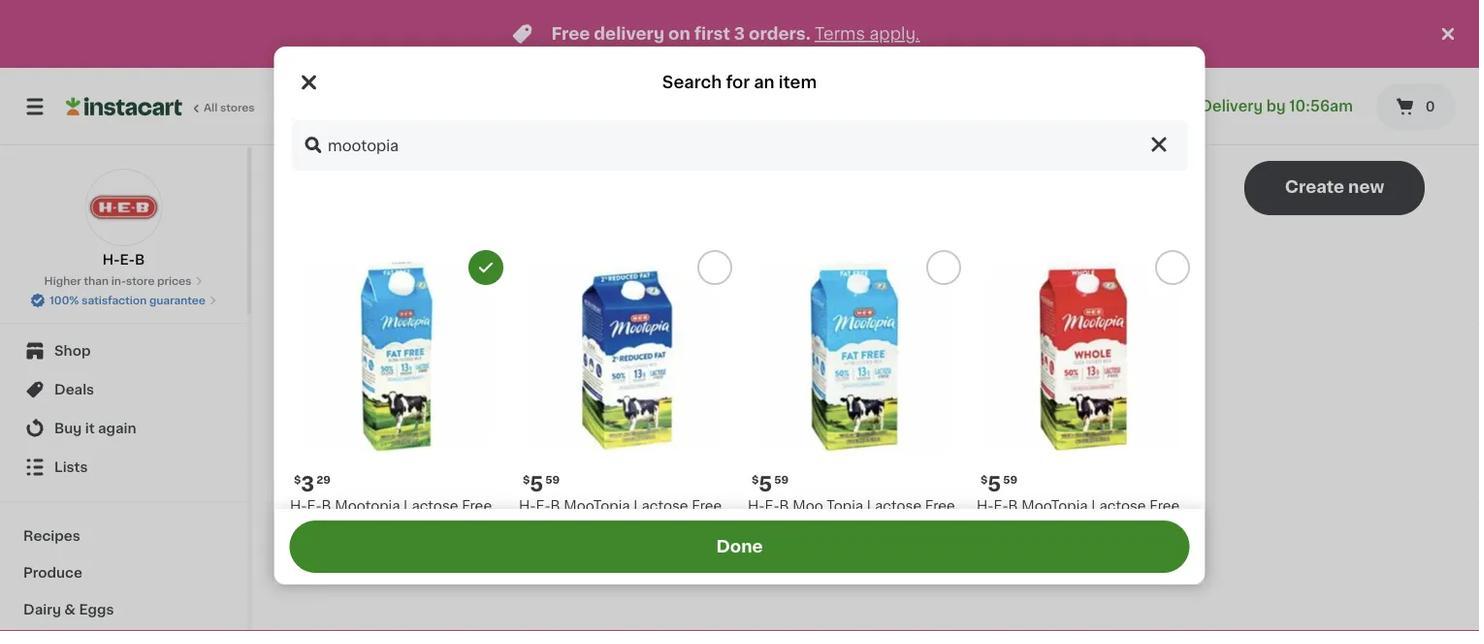 Task type: vqa. For each thing, say whether or not it's contained in the screenshot.
second $2.99 from the right
no



Task type: describe. For each thing, give the bounding box(es) containing it.
deals link
[[12, 370, 236, 409]]

reduced
[[542, 519, 604, 532]]

create a list
[[815, 534, 916, 550]]

be
[[885, 492, 902, 505]]

lists for lists you create will be saved here.
[[747, 492, 780, 505]]

dairy
[[23, 603, 61, 617]]

again
[[98, 422, 136, 435]]

1 vertical spatial 3
[[300, 474, 314, 494]]

fat inside h-e-b moo topia lactose free fat free milk
[[747, 519, 769, 532]]

59 for h-e-b mootopia lactose free 2% reduced fat milk
[[545, 475, 559, 485]]

new
[[1348, 179, 1384, 195]]

0
[[1425, 100, 1435, 113]]

by
[[1266, 99, 1286, 113]]

lists you create will be saved here.
[[747, 492, 984, 505]]

buy
[[54, 422, 82, 435]]

on
[[668, 26, 690, 42]]

all stores link
[[66, 80, 256, 134]]

limited time offer region
[[0, 0, 1436, 68]]

milk inside h-e-b mootopia lactose free 2% reduced fat milk
[[633, 519, 660, 532]]

e- for h-e-b
[[120, 253, 135, 267]]

produce
[[23, 566, 82, 580]]

eggs
[[79, 603, 114, 617]]

guarantee
[[149, 295, 206, 306]]

lists for lists
[[54, 461, 88, 474]]

b for h-e-b mootopia lactose free fat free milk
[[321, 499, 331, 513]]

h-e-b mootopia lactose free whole milk
[[976, 499, 1179, 532]]

milk inside h-e-b mootopia lactose free fat free milk
[[348, 519, 375, 532]]

lactose for h-e-b mootopia lactose free whole milk
[[1091, 499, 1146, 513]]

buy it again link
[[12, 409, 236, 448]]

create
[[812, 492, 856, 505]]

free delivery on first 3 orders. terms apply.
[[551, 26, 920, 42]]

dairy & eggs link
[[12, 592, 236, 628]]

lactose for h-e-b mootopia lactose free 2% reduced fat milk
[[633, 499, 688, 513]]

milk inside h-e-b moo topia lactose free fat free milk
[[806, 519, 833, 532]]

delivery
[[1200, 99, 1263, 113]]

product group containing 3
[[290, 250, 503, 551]]

h-e-b link
[[85, 169, 162, 270]]

e- for h-e-b mootopia lactose free 2% reduced fat milk
[[535, 499, 550, 513]]

create for create a list
[[815, 534, 873, 550]]

b for h-e-b mootopia lactose free whole milk
[[1008, 499, 1018, 513]]

2 product group from the left
[[518, 250, 732, 551]]

$ 5 59 for h-e-b mootopia lactose free whole milk
[[980, 474, 1017, 494]]

$ for h-e-b moo topia lactose free fat free milk
[[751, 475, 758, 485]]

unselect item image
[[477, 259, 494, 276]]

lists link
[[12, 448, 236, 487]]

first
[[694, 26, 730, 42]]

e- for h-e-b mootopia lactose free whole milk
[[993, 499, 1008, 513]]

b for h-e-b
[[135, 253, 145, 267]]

h-e-b
[[102, 253, 145, 267]]

h- for h-e-b mootopia lactose free fat free milk
[[290, 499, 307, 513]]

3 inside the limited time offer region
[[734, 26, 745, 42]]

orders.
[[749, 26, 811, 42]]

59 for h-e-b mootopia lactose free whole milk
[[1003, 475, 1017, 485]]

create for create new
[[1285, 179, 1344, 195]]

10:56am
[[1289, 99, 1353, 113]]

topia
[[826, 499, 863, 513]]

recipes
[[23, 530, 80, 543]]

create a list link
[[815, 531, 916, 553]]

mootopia
[[334, 499, 400, 513]]

b for h-e-b mootopia lactose free 2% reduced fat milk
[[550, 499, 560, 513]]

than
[[84, 276, 109, 287]]

h- for h-e-b moo topia lactose free fat free milk
[[747, 499, 764, 513]]

mootopia for reduced
[[563, 499, 630, 513]]

$ for h-e-b mootopia lactose free 2% reduced fat milk
[[522, 475, 529, 485]]

4 product group from the left
[[976, 250, 1190, 574]]

h-e-b moo topia lactose free fat free milk
[[747, 499, 955, 532]]

dialog containing 3
[[274, 47, 1205, 631]]

terms apply. link
[[815, 26, 920, 42]]

search for an item
[[662, 74, 817, 91]]

shop
[[54, 344, 91, 358]]

list
[[891, 534, 916, 550]]

deals
[[54, 383, 94, 397]]



Task type: locate. For each thing, give the bounding box(es) containing it.
5 left you
[[758, 474, 772, 494]]

b up whole
[[1008, 499, 1018, 513]]

100% satisfaction guarantee
[[50, 295, 206, 306]]

e- left you
[[764, 499, 779, 513]]

2 59 from the left
[[774, 475, 788, 485]]

create inside 'button'
[[1285, 179, 1344, 195]]

lactose
[[403, 499, 458, 513], [633, 499, 688, 513], [866, 499, 921, 513], [1091, 499, 1146, 513]]

saved
[[906, 492, 946, 505]]

100%
[[50, 295, 79, 306]]

h- left you
[[747, 499, 764, 513]]

mootopia
[[563, 499, 630, 513], [1021, 499, 1087, 513]]

stores
[[220, 102, 255, 113]]

29
[[316, 475, 330, 485]]

59 up whole
[[1003, 475, 1017, 485]]

1 $ from the left
[[293, 475, 300, 485]]

lactose inside h-e-b mootopia lactose free fat free milk
[[403, 499, 458, 513]]

4 $ from the left
[[980, 475, 987, 485]]

1 horizontal spatial 3
[[734, 26, 745, 42]]

delivery
[[594, 26, 665, 42]]

h- down $ 3 29 at the left
[[290, 499, 307, 513]]

59
[[545, 475, 559, 485], [774, 475, 788, 485], [1003, 475, 1017, 485]]

mootopia right here.
[[1021, 499, 1087, 513]]

0 horizontal spatial create
[[815, 534, 873, 550]]

free inside the limited time offer region
[[551, 26, 590, 42]]

$ for h-e-b mootopia lactose free whole milk
[[980, 475, 987, 485]]

create down h-e-b moo topia lactose free fat free milk
[[815, 534, 873, 550]]

1 horizontal spatial lists
[[747, 492, 780, 505]]

5 for h-e-b mootopia lactose free 2% reduced fat milk
[[529, 474, 543, 494]]

e- inside h-e-b mootopia lactose free 2% reduced fat milk
[[535, 499, 550, 513]]

apply.
[[869, 26, 920, 42]]

4 lactose from the left
[[1091, 499, 1146, 513]]

free inside h-e-b mootopia lactose free 2% reduced fat milk
[[691, 499, 721, 513]]

fat inside h-e-b mootopia lactose free fat free milk
[[290, 519, 311, 532]]

a
[[877, 534, 887, 550]]

$
[[293, 475, 300, 485], [522, 475, 529, 485], [751, 475, 758, 485], [980, 475, 987, 485]]

2 mootopia from the left
[[1021, 499, 1087, 513]]

e- down $ 3 29 at the left
[[307, 499, 321, 513]]

0 vertical spatial 3
[[734, 26, 745, 42]]

create new button
[[1244, 161, 1425, 215]]

3 fat from the left
[[747, 519, 769, 532]]

b inside h-e-b moo topia lactose free fat free milk
[[779, 499, 789, 513]]

lists down buy
[[54, 461, 88, 474]]

0 horizontal spatial fat
[[290, 519, 311, 532]]

2 horizontal spatial 59
[[1003, 475, 1017, 485]]

0 vertical spatial lists
[[54, 461, 88, 474]]

all
[[204, 102, 217, 113]]

$ 5 59 for h-e-b mootopia lactose free 2% reduced fat milk
[[522, 474, 559, 494]]

fat inside h-e-b mootopia lactose free 2% reduced fat milk
[[608, 519, 629, 532]]

mootopia inside h-e-b mootopia lactose free whole milk
[[1021, 499, 1087, 513]]

$ up 2%
[[522, 475, 529, 485]]

b inside h-e-b mootopia lactose free whole milk
[[1008, 499, 1018, 513]]

$ 5 59 up whole
[[980, 474, 1017, 494]]

h- inside h-e-b mootopia lactose free whole milk
[[976, 499, 993, 513]]

$ left 29
[[293, 475, 300, 485]]

h- inside h-e-b mootopia lactose free fat free milk
[[290, 499, 307, 513]]

mootopia inside h-e-b mootopia lactose free 2% reduced fat milk
[[563, 499, 630, 513]]

$ 5 59 left create
[[751, 474, 788, 494]]

0 vertical spatial create
[[1285, 179, 1344, 195]]

h- inside h-e-b mootopia lactose free 2% reduced fat milk
[[518, 499, 535, 513]]

product group
[[290, 250, 503, 551], [518, 250, 732, 551], [747, 250, 961, 551], [976, 250, 1190, 574]]

in-
[[111, 276, 126, 287]]

h- up higher than in-store prices
[[102, 253, 120, 267]]

b left moo at bottom right
[[779, 499, 789, 513]]

fat right reduced
[[608, 519, 629, 532]]

0 horizontal spatial mootopia
[[563, 499, 630, 513]]

milk down the mootopia
[[348, 519, 375, 532]]

lactose inside h-e-b mootopia lactose free whole milk
[[1091, 499, 1146, 513]]

h- up whole
[[976, 499, 993, 513]]

e- inside h-e-b moo topia lactose free fat free milk
[[764, 499, 779, 513]]

create left new
[[1285, 179, 1344, 195]]

5 for h-e-b moo topia lactose free fat free milk
[[758, 474, 772, 494]]

3 $ from the left
[[751, 475, 758, 485]]

here.
[[950, 492, 984, 505]]

h-e-b logo image
[[85, 169, 162, 246]]

0 horizontal spatial 3
[[300, 474, 314, 494]]

2 $ from the left
[[522, 475, 529, 485]]

2 lactose from the left
[[633, 499, 688, 513]]

for
[[726, 74, 750, 91]]

3 right the first
[[734, 26, 745, 42]]

5 for h-e-b mootopia lactose free whole milk
[[987, 474, 1001, 494]]

none search field search h-e-b...
[[290, 118, 1190, 173]]

buy it again
[[54, 422, 136, 435]]

done button
[[290, 521, 1190, 573]]

milk inside h-e-b mootopia lactose free whole milk
[[1023, 519, 1050, 532]]

milk right reduced
[[633, 519, 660, 532]]

$ 5 59
[[522, 474, 559, 494], [751, 474, 788, 494], [980, 474, 1017, 494]]

3 milk from the left
[[806, 519, 833, 532]]

0 horizontal spatial $ 5 59
[[522, 474, 559, 494]]

e- inside h-e-b mootopia lactose free fat free milk
[[307, 499, 321, 513]]

mootopia for milk
[[1021, 499, 1087, 513]]

lactose inside h-e-b moo topia lactose free fat free milk
[[866, 499, 921, 513]]

4 milk from the left
[[1023, 519, 1050, 532]]

dairy & eggs
[[23, 603, 114, 617]]

1 horizontal spatial 59
[[774, 475, 788, 485]]

1 vertical spatial create
[[815, 534, 873, 550]]

$ 3 29
[[293, 474, 330, 494]]

1 horizontal spatial mootopia
[[1021, 499, 1087, 513]]

milk
[[348, 519, 375, 532], [633, 519, 660, 532], [806, 519, 833, 532], [1023, 519, 1050, 532]]

3 left 29
[[300, 474, 314, 494]]

higher than in-store prices link
[[44, 274, 203, 289]]

b inside h-e-b mootopia lactose free 2% reduced fat milk
[[550, 499, 560, 513]]

h-
[[102, 253, 120, 267], [290, 499, 307, 513], [518, 499, 535, 513], [747, 499, 764, 513], [976, 499, 993, 513]]

b for h-e-b moo topia lactose free fat free milk
[[779, 499, 789, 513]]

h- for h-e-b mootopia lactose free whole milk
[[976, 499, 993, 513]]

2 horizontal spatial fat
[[747, 519, 769, 532]]

2%
[[518, 519, 539, 532]]

1 59 from the left
[[545, 475, 559, 485]]

1 milk from the left
[[348, 519, 375, 532]]

2 5 from the left
[[758, 474, 772, 494]]

b down 29
[[321, 499, 331, 513]]

e- inside h-e-b mootopia lactose free whole milk
[[993, 499, 1008, 513]]

2 milk from the left
[[633, 519, 660, 532]]

&
[[64, 603, 76, 617]]

100% satisfaction guarantee button
[[30, 289, 217, 308]]

free inside h-e-b mootopia lactose free whole milk
[[1149, 499, 1179, 513]]

done
[[716, 539, 763, 555]]

store
[[126, 276, 155, 287]]

e- up higher than in-store prices link
[[120, 253, 135, 267]]

b up reduced
[[550, 499, 560, 513]]

b
[[135, 253, 145, 267], [321, 499, 331, 513], [550, 499, 560, 513], [779, 499, 789, 513], [1008, 499, 1018, 513]]

terms
[[815, 26, 865, 42]]

3 59 from the left
[[1003, 475, 1017, 485]]

lactose for h-e-b mootopia lactose free fat free milk
[[403, 499, 458, 513]]

5
[[529, 474, 543, 494], [758, 474, 772, 494], [987, 474, 1001, 494]]

1 vertical spatial lists
[[747, 492, 780, 505]]

3 5 from the left
[[987, 474, 1001, 494]]

None search field
[[277, 80, 773, 134], [290, 118, 1190, 173], [277, 80, 773, 134]]

1 horizontal spatial fat
[[608, 519, 629, 532]]

1 horizontal spatial $ 5 59
[[751, 474, 788, 494]]

whole
[[976, 519, 1019, 532]]

h-e-b mootopia lactose free 2% reduced fat milk
[[518, 499, 721, 532]]

59 up you
[[774, 475, 788, 485]]

milk down moo at bottom right
[[806, 519, 833, 532]]

h-e-b mootopia lactose free fat free milk
[[290, 499, 491, 532]]

$ 5 59 for h-e-b moo topia lactose free fat free milk
[[751, 474, 788, 494]]

free
[[551, 26, 590, 42], [461, 499, 491, 513], [691, 499, 721, 513], [925, 499, 955, 513], [1149, 499, 1179, 513], [314, 519, 344, 532], [772, 519, 802, 532]]

instacart logo image
[[66, 95, 182, 118]]

2 $ 5 59 from the left
[[751, 474, 788, 494]]

e- up whole
[[993, 499, 1008, 513]]

e-
[[120, 253, 135, 267], [307, 499, 321, 513], [535, 499, 550, 513], [764, 499, 779, 513], [993, 499, 1008, 513]]

59 up reduced
[[545, 475, 559, 485]]

1 horizontal spatial 5
[[758, 474, 772, 494]]

Search H-E-B... field
[[290, 118, 1190, 173]]

3 lactose from the left
[[866, 499, 921, 513]]

$ inside $ 3 29
[[293, 475, 300, 485]]

5 up 2%
[[529, 474, 543, 494]]

0 horizontal spatial 5
[[529, 474, 543, 494]]

fat down $ 3 29 at the left
[[290, 519, 311, 532]]

1 product group from the left
[[290, 250, 503, 551]]

1 5 from the left
[[529, 474, 543, 494]]

h- for h-e-b mootopia lactose free 2% reduced fat milk
[[518, 499, 535, 513]]

dialog
[[274, 47, 1205, 631]]

h- inside h-e-b moo topia lactose free fat free milk
[[747, 499, 764, 513]]

shop link
[[12, 332, 236, 370]]

3
[[734, 26, 745, 42], [300, 474, 314, 494]]

$ for h-e-b mootopia lactose free fat free milk
[[293, 475, 300, 485]]

2 horizontal spatial $ 5 59
[[980, 474, 1017, 494]]

b up store
[[135, 253, 145, 267]]

h- for h-e-b
[[102, 253, 120, 267]]

e- up 2%
[[535, 499, 550, 513]]

create
[[1285, 179, 1344, 195], [815, 534, 873, 550]]

e- for h-e-b mootopia lactose free fat free milk
[[307, 499, 321, 513]]

$ up here.
[[980, 475, 987, 485]]

moo
[[792, 499, 823, 513]]

2 horizontal spatial 5
[[987, 474, 1001, 494]]

delivery by 10:56am link
[[1169, 95, 1353, 118]]

59 for h-e-b moo topia lactose free fat free milk
[[774, 475, 788, 485]]

higher than in-store prices
[[44, 276, 191, 287]]

will
[[860, 492, 881, 505]]

fat
[[290, 519, 311, 532], [608, 519, 629, 532], [747, 519, 769, 532]]

satisfaction
[[82, 295, 147, 306]]

e- for h-e-b moo topia lactose free fat free milk
[[764, 499, 779, 513]]

fat up done
[[747, 519, 769, 532]]

mootopia up reduced
[[563, 499, 630, 513]]

2 fat from the left
[[608, 519, 629, 532]]

0 horizontal spatial 59
[[545, 475, 559, 485]]

delivery by 10:56am
[[1200, 99, 1353, 113]]

3 product group from the left
[[747, 250, 961, 551]]

$ 5 59 up 2%
[[522, 474, 559, 494]]

b inside h-e-b mootopia lactose free fat free milk
[[321, 499, 331, 513]]

1 fat from the left
[[290, 519, 311, 532]]

h- up 2%
[[518, 499, 535, 513]]

service type group
[[798, 87, 1006, 126]]

$ up done
[[751, 475, 758, 485]]

0 horizontal spatial lists
[[54, 461, 88, 474]]

an
[[754, 74, 775, 91]]

all stores
[[204, 102, 255, 113]]

item
[[779, 74, 817, 91]]

1 mootopia from the left
[[563, 499, 630, 513]]

lactose inside h-e-b mootopia lactose free 2% reduced fat milk
[[633, 499, 688, 513]]

lists
[[54, 461, 88, 474], [747, 492, 780, 505]]

lists left you
[[747, 492, 780, 505]]

higher
[[44, 276, 81, 287]]

create new
[[1285, 179, 1384, 195]]

produce link
[[12, 555, 236, 592]]

you
[[783, 492, 809, 505]]

milk right whole
[[1023, 519, 1050, 532]]

1 horizontal spatial create
[[1285, 179, 1344, 195]]

3 $ 5 59 from the left
[[980, 474, 1017, 494]]

5 right here.
[[987, 474, 1001, 494]]

it
[[85, 422, 95, 435]]

0 button
[[1376, 83, 1456, 130]]

1 $ 5 59 from the left
[[522, 474, 559, 494]]

1 lactose from the left
[[403, 499, 458, 513]]

prices
[[157, 276, 191, 287]]

recipes link
[[12, 518, 236, 555]]

search
[[662, 74, 722, 91]]



